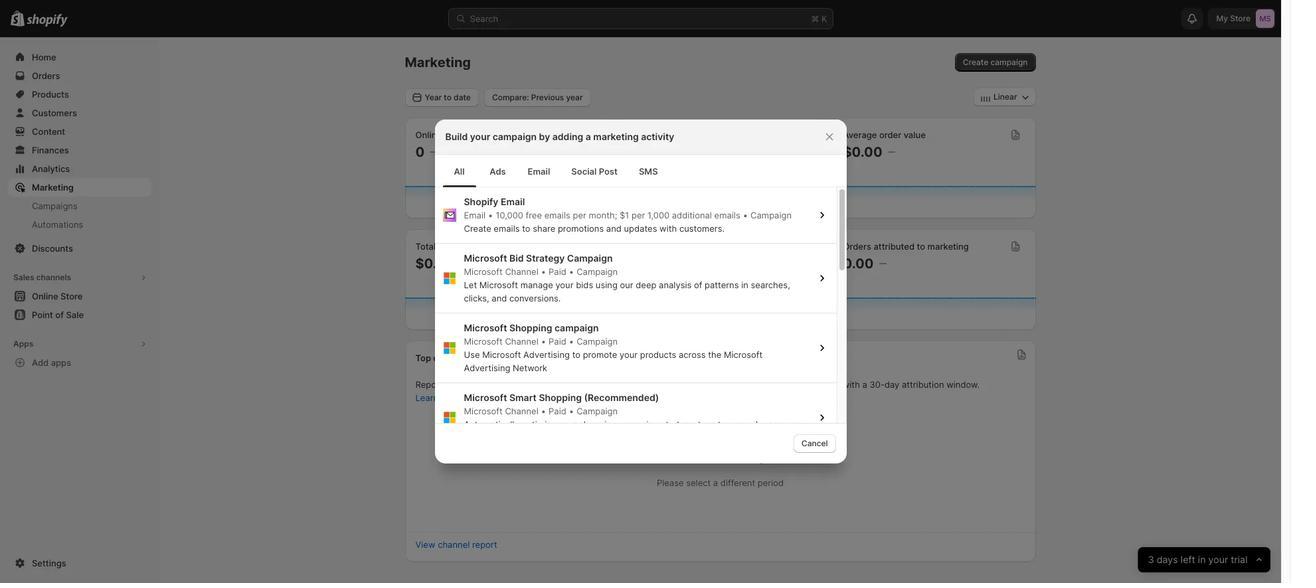 Task type: vqa. For each thing, say whether or not it's contained in the screenshot.


Task type: locate. For each thing, give the bounding box(es) containing it.
the inside the microsoft shopping campaign microsoft channel • paid • campaign use microsoft advertising to promote your products across the microsoft advertising network
[[708, 349, 721, 360]]

2 channel from the top
[[505, 336, 538, 347]]

with left 30-
[[843, 379, 860, 390]]

0 horizontal spatial $0.00
[[415, 256, 455, 272]]

2 per from the left
[[632, 210, 645, 221]]

orders attributed to marketing
[[843, 241, 969, 252]]

2 horizontal spatial no change image
[[888, 147, 895, 157]]

store
[[444, 130, 465, 140], [658, 130, 679, 140]]

create campaign
[[963, 57, 1028, 67]]

day
[[885, 379, 900, 390]]

sales channels
[[13, 272, 71, 282]]

online store conversion rate
[[629, 130, 745, 140]]

sessions
[[468, 130, 504, 140]]

$0.00 for average
[[843, 144, 882, 160]]

target
[[677, 419, 701, 430]]

channel right view on the bottom left of the page
[[438, 539, 470, 550]]

cancel
[[802, 438, 828, 448]]

2 vertical spatial paid
[[549, 406, 566, 416]]

3 channel from the top
[[505, 406, 538, 416]]

to down free
[[522, 223, 530, 234]]

0 horizontal spatial with
[[660, 223, 677, 234]]

to down automatically at left bottom
[[487, 432, 495, 443]]

orders
[[843, 241, 871, 252]]

values.
[[605, 432, 633, 443]]

campaign
[[991, 57, 1028, 67], [493, 131, 537, 142], [555, 322, 599, 333]]

1,000
[[648, 210, 670, 221]]

a inside build your campaign by adding a marketing activity "dialog"
[[586, 131, 591, 142]]

1 horizontal spatial attributed
[[874, 241, 915, 252]]

email down by
[[528, 166, 550, 177]]

0 horizontal spatial attributed
[[654, 241, 695, 252]]

1 store from the left
[[444, 130, 465, 140]]

with inside the reporting is based on your utm parameters and connected app activities to your online store. reported with a 30-day attribution window. learn more
[[843, 379, 860, 390]]

please
[[657, 478, 684, 488]]

0 horizontal spatial no change image
[[460, 258, 467, 269]]

1 vertical spatial create
[[464, 223, 491, 234]]

data
[[648, 454, 666, 464]]

campaigns
[[619, 419, 663, 430]]

1 the from the top
[[708, 349, 721, 360]]

1 paid from the top
[[549, 266, 566, 277]]

is
[[458, 379, 464, 390]]

performance
[[469, 353, 523, 363]]

channel inside microsoft smart shopping (recommended) microsoft channel • paid • campaign automatically optimize your shopping campaigns to target customers who are more likely to convert at higher revenue values.
[[505, 406, 538, 416]]

1 vertical spatial no change image
[[879, 258, 886, 269]]

emails down 10,000
[[494, 223, 520, 234]]

0 vertical spatial sales
[[629, 241, 652, 252]]

1 horizontal spatial no change image
[[879, 258, 886, 269]]

paid up parameters
[[549, 336, 566, 347]]

view channel report button
[[407, 535, 505, 554]]

store left 'conversion'
[[658, 130, 679, 140]]

your inside the microsoft shopping campaign microsoft channel • paid • campaign use microsoft advertising to promote your products across the microsoft advertising network
[[620, 349, 638, 360]]

0 vertical spatial more
[[441, 393, 462, 403]]

email
[[528, 166, 550, 177], [501, 196, 525, 207], [464, 210, 486, 221]]

0 vertical spatial marketing
[[405, 54, 471, 70]]

0 horizontal spatial a
[[586, 131, 591, 142]]

0 horizontal spatial marketing
[[593, 131, 639, 142]]

1 vertical spatial marketing
[[32, 182, 74, 193]]

2 horizontal spatial a
[[862, 379, 867, 390]]

1 horizontal spatial campaign
[[555, 322, 599, 333]]

tab list
[[440, 155, 841, 187]]

no change image down activity
[[655, 147, 662, 157]]

campaign inside "create campaign" button
[[991, 57, 1028, 67]]

sales left channels
[[13, 272, 34, 282]]

0 horizontal spatial per
[[573, 210, 586, 221]]

2 vertical spatial campaign
[[555, 322, 599, 333]]

1 vertical spatial the
[[709, 454, 722, 464]]

email button
[[517, 155, 561, 187]]

$0.00 down total sales
[[415, 256, 455, 272]]

2 paid from the top
[[549, 336, 566, 347]]

advertising up based
[[464, 363, 510, 373]]

channel inside button
[[438, 539, 470, 550]]

search
[[470, 13, 498, 24]]

and right clicks,
[[492, 293, 507, 304]]

2 online from the left
[[629, 130, 656, 140]]

view
[[415, 539, 435, 550]]

2 vertical spatial channel
[[505, 406, 538, 416]]

home
[[32, 52, 56, 62]]

no change image for total sales
[[460, 258, 467, 269]]

• down shopify
[[488, 210, 493, 221]]

0 vertical spatial the
[[708, 349, 721, 360]]

1 horizontal spatial marketing
[[708, 241, 749, 252]]

1 horizontal spatial sales
[[629, 241, 652, 252]]

value
[[904, 130, 926, 140]]

0 vertical spatial paid
[[549, 266, 566, 277]]

2 the from the top
[[709, 454, 722, 464]]

1 horizontal spatial online
[[629, 130, 656, 140]]

your right "promote"
[[620, 349, 638, 360]]

1 channel from the top
[[505, 266, 538, 277]]

and down $1
[[606, 223, 622, 234]]

create campaign button
[[955, 53, 1036, 72]]

1 horizontal spatial email
[[501, 196, 525, 207]]

strategy
[[526, 252, 565, 264]]

1 vertical spatial channel
[[505, 336, 538, 347]]

channel up network
[[505, 336, 538, 347]]

0 vertical spatial advertising
[[523, 349, 570, 360]]

more down is
[[441, 393, 462, 403]]

your left online
[[729, 379, 747, 390]]

2 vertical spatial and
[[598, 379, 614, 390]]

per up updates
[[632, 210, 645, 221]]

a right select
[[713, 478, 718, 488]]

0 vertical spatial $0.00
[[843, 144, 882, 160]]

no change image right 0.00
[[879, 258, 886, 269]]

0 vertical spatial a
[[586, 131, 591, 142]]

and up (recommended)
[[598, 379, 614, 390]]

the right across
[[708, 349, 721, 360]]

1 vertical spatial paid
[[549, 336, 566, 347]]

month;
[[589, 210, 617, 221]]

paid down strategy
[[549, 266, 566, 277]]

channel
[[505, 266, 538, 277], [505, 336, 538, 347], [505, 406, 538, 416]]

channel right top
[[433, 353, 466, 363]]

no change image down order
[[888, 147, 895, 157]]

campaign inside the microsoft shopping campaign microsoft channel • paid • campaign use microsoft advertising to promote your products across the microsoft advertising network
[[555, 322, 599, 333]]

store left sessions
[[444, 130, 465, 140]]

0.00
[[843, 256, 874, 272]]

0 vertical spatial with
[[660, 223, 677, 234]]

emails up the customers.
[[714, 210, 740, 221]]

online for online store conversion rate
[[629, 130, 656, 140]]

1 vertical spatial shopping
[[539, 392, 582, 403]]

sales
[[629, 241, 652, 252], [13, 272, 34, 282]]

(recommended)
[[584, 392, 659, 403]]

2 attributed from the left
[[874, 241, 915, 252]]

of
[[694, 280, 702, 290]]

our
[[620, 280, 633, 290]]

no change image for 0
[[430, 147, 437, 157]]

0 horizontal spatial online
[[415, 130, 442, 140]]

your left bids
[[555, 280, 574, 290]]

ads
[[490, 166, 506, 177]]

shopping down parameters
[[539, 392, 582, 403]]

paid inside microsoft bid strategy campaign microsoft channel • paid • campaign let microsoft manage your bids using our deep analysis of patterns in searches, clicks, and conversions.
[[549, 266, 566, 277]]

1 vertical spatial $0.00
[[415, 256, 455, 272]]

tab list containing all
[[440, 155, 841, 187]]

email up 10,000
[[501, 196, 525, 207]]

create inside shopify email email • 10,000 free emails per month; $1 per 1,000 additional emails • campaign create emails to share promotions and updates with customers.
[[464, 223, 491, 234]]

attributed
[[654, 241, 695, 252], [874, 241, 915, 252]]

3 paid from the top
[[549, 406, 566, 416]]

attributed down the customers.
[[654, 241, 695, 252]]

1 online from the left
[[415, 130, 442, 140]]

1 vertical spatial with
[[843, 379, 860, 390]]

• right additional
[[743, 210, 748, 221]]

0 horizontal spatial advertising
[[464, 363, 510, 373]]

marketing down search
[[405, 54, 471, 70]]

conversion
[[681, 130, 727, 140]]

by
[[539, 131, 550, 142]]

sms
[[639, 166, 658, 177]]

paid up optimize
[[549, 406, 566, 416]]

marketing inside "dialog"
[[593, 131, 639, 142]]

shopping inside the microsoft shopping campaign microsoft channel • paid • campaign use microsoft advertising to promote your products across the microsoft advertising network
[[509, 322, 552, 333]]

channel down bid
[[505, 266, 538, 277]]

paid for strategy
[[549, 266, 566, 277]]

0 horizontal spatial campaign
[[493, 131, 537, 142]]

your up the higher
[[559, 419, 577, 430]]

store for conversion
[[658, 130, 679, 140]]

channel down smart at the bottom left
[[505, 406, 538, 416]]

paid
[[549, 266, 566, 277], [549, 336, 566, 347], [549, 406, 566, 416]]

1 horizontal spatial more
[[784, 419, 805, 430]]

no change image up let at left
[[460, 258, 467, 269]]

channel inside microsoft bid strategy campaign microsoft channel • paid • campaign let microsoft manage your bids using our deep analysis of patterns in searches, clicks, and conversions.
[[505, 266, 538, 277]]

range
[[745, 454, 769, 464]]

0 vertical spatial and
[[606, 223, 622, 234]]

marketing up campaigns
[[32, 182, 74, 193]]

$0.00 down average
[[843, 144, 882, 160]]

advertising
[[523, 349, 570, 360], [464, 363, 510, 373]]

to
[[522, 223, 530, 234], [697, 241, 706, 252], [917, 241, 925, 252], [572, 349, 581, 360], [719, 379, 727, 390], [666, 419, 674, 430], [487, 432, 495, 443]]

channels
[[36, 272, 71, 282]]

on
[[494, 379, 505, 390]]

no change image
[[655, 147, 662, 157], [888, 147, 895, 157], [460, 258, 467, 269]]

1 vertical spatial sales
[[13, 272, 34, 282]]

a left 30-
[[862, 379, 867, 390]]

shopify image
[[27, 14, 68, 27]]

•
[[488, 210, 493, 221], [743, 210, 748, 221], [541, 266, 546, 277], [569, 266, 574, 277], [541, 336, 546, 347], [569, 336, 574, 347], [541, 406, 546, 416], [569, 406, 574, 416]]

campaign inside the microsoft shopping campaign microsoft channel • paid • campaign use microsoft advertising to promote your products across the microsoft advertising network
[[577, 336, 618, 347]]

across
[[679, 349, 706, 360]]

0 horizontal spatial email
[[464, 210, 486, 221]]

• down parameters
[[569, 406, 574, 416]]

0 horizontal spatial create
[[464, 223, 491, 234]]

2 store from the left
[[658, 130, 679, 140]]

0 horizontal spatial no change image
[[430, 147, 437, 157]]

1 horizontal spatial $0.00
[[843, 144, 882, 160]]

use
[[464, 349, 480, 360]]

sales for sales attributed to marketing
[[629, 241, 652, 252]]

sales inside sales channels button
[[13, 272, 34, 282]]

0 horizontal spatial store
[[444, 130, 465, 140]]

0 vertical spatial channel
[[505, 266, 538, 277]]

microsoft
[[464, 252, 507, 264], [464, 266, 503, 277], [479, 280, 518, 290], [464, 322, 507, 333], [464, 336, 503, 347], [482, 349, 521, 360], [724, 349, 763, 360], [464, 392, 507, 403], [464, 406, 503, 416]]

and inside the reporting is based on your utm parameters and connected app activities to your online store. reported with a 30-day attribution window. learn more
[[598, 379, 614, 390]]

to inside shopify email email • 10,000 free emails per month; $1 per 1,000 additional emails • campaign create emails to share promotions and updates with customers.
[[522, 223, 530, 234]]

a right adding
[[586, 131, 591, 142]]

clicks,
[[464, 293, 489, 304]]

no change image right 0
[[430, 147, 437, 157]]

campaigns
[[32, 201, 78, 211]]

average order value
[[843, 130, 926, 140]]

shopping down conversions.
[[509, 322, 552, 333]]

2 horizontal spatial emails
[[714, 210, 740, 221]]

advertising up network
[[523, 349, 570, 360]]

0 vertical spatial no change image
[[430, 147, 437, 157]]

shopping
[[579, 419, 617, 430]]

the
[[708, 349, 721, 360], [709, 454, 722, 464]]

no change image for 0.00
[[879, 258, 886, 269]]

0 vertical spatial create
[[963, 57, 988, 67]]

patterns
[[705, 280, 739, 290]]

to down the customers.
[[697, 241, 706, 252]]

campaign inside microsoft smart shopping (recommended) microsoft channel • paid • campaign automatically optimize your shopping campaigns to target customers who are more likely to convert at higher revenue values.
[[577, 406, 618, 416]]

• down strategy
[[541, 266, 546, 277]]

1 vertical spatial and
[[492, 293, 507, 304]]

1 vertical spatial advertising
[[464, 363, 510, 373]]

let
[[464, 280, 477, 290]]

0 horizontal spatial sales
[[13, 272, 34, 282]]

per up "promotions"
[[573, 210, 586, 221]]

1 horizontal spatial no change image
[[655, 147, 662, 157]]

email down shopify
[[464, 210, 486, 221]]

selected
[[771, 454, 807, 464]]

1 horizontal spatial store
[[658, 130, 679, 140]]

2 horizontal spatial marketing
[[928, 241, 969, 252]]

1 horizontal spatial per
[[632, 210, 645, 221]]

updates
[[624, 223, 657, 234]]

the right for
[[709, 454, 722, 464]]

attributed right orders
[[874, 241, 915, 252]]

shopify
[[464, 196, 498, 207]]

1 vertical spatial more
[[784, 419, 805, 430]]

1 vertical spatial campaign
[[493, 131, 537, 142]]

tab list inside build your campaign by adding a marketing activity "dialog"
[[440, 155, 841, 187]]

no change image
[[430, 147, 437, 157], [879, 258, 886, 269]]

online up 0%
[[629, 130, 656, 140]]

channel for bid
[[505, 266, 538, 277]]

who
[[749, 419, 766, 430]]

to right activities
[[719, 379, 727, 390]]

paid inside microsoft smart shopping (recommended) microsoft channel • paid • campaign automatically optimize your shopping campaigns to target customers who are more likely to convert at higher revenue values.
[[549, 406, 566, 416]]

1 vertical spatial a
[[862, 379, 867, 390]]

total sales
[[415, 241, 460, 252]]

0 horizontal spatial more
[[441, 393, 462, 403]]

select
[[686, 478, 711, 488]]

online up 0
[[415, 130, 442, 140]]

discounts
[[32, 243, 73, 254]]

marketing link
[[8, 178, 151, 197]]

emails up share
[[544, 210, 570, 221]]

utm
[[527, 379, 547, 390]]

customers
[[704, 419, 746, 430]]

your right build
[[470, 131, 490, 142]]

additional
[[672, 210, 712, 221]]

more right the are
[[784, 419, 805, 430]]

2 horizontal spatial email
[[528, 166, 550, 177]]

activity
[[641, 131, 674, 142]]

date
[[724, 454, 743, 464]]

per
[[573, 210, 586, 221], [632, 210, 645, 221]]

more inside the reporting is based on your utm parameters and connected app activities to your online store. reported with a 30-day attribution window. learn more
[[441, 393, 462, 403]]

build your campaign by adding a marketing activity dialog
[[0, 120, 1281, 583]]

0 vertical spatial shopping
[[509, 322, 552, 333]]

with inside shopify email email • 10,000 free emails per month; $1 per 1,000 additional emails • campaign create emails to share promotions and updates with customers.
[[660, 223, 677, 234]]

0 vertical spatial campaign
[[991, 57, 1028, 67]]

online store sessions
[[415, 130, 504, 140]]

sales down updates
[[629, 241, 652, 252]]

0 vertical spatial channel
[[433, 353, 466, 363]]

1 horizontal spatial create
[[963, 57, 988, 67]]

2 horizontal spatial campaign
[[991, 57, 1028, 67]]

1 attributed from the left
[[654, 241, 695, 252]]

2 vertical spatial a
[[713, 478, 718, 488]]

customers.
[[679, 223, 725, 234]]

shopping inside microsoft smart shopping (recommended) microsoft channel • paid • campaign automatically optimize your shopping campaigns to target customers who are more likely to convert at higher revenue values.
[[539, 392, 582, 403]]

with down 1,000
[[660, 223, 677, 234]]

to left "promote"
[[572, 349, 581, 360]]

0 vertical spatial email
[[528, 166, 550, 177]]

1 horizontal spatial marketing
[[405, 54, 471, 70]]

1 horizontal spatial with
[[843, 379, 860, 390]]

different
[[721, 478, 755, 488]]

1 vertical spatial channel
[[438, 539, 470, 550]]



Task type: describe. For each thing, give the bounding box(es) containing it.
higher
[[542, 432, 567, 443]]

sales for sales channels
[[13, 272, 34, 282]]

channel for smart
[[505, 406, 538, 416]]

marketing for sales
[[708, 241, 749, 252]]

online
[[750, 379, 774, 390]]

are
[[768, 419, 781, 430]]

learn
[[415, 393, 438, 403]]

searches,
[[751, 280, 790, 290]]

to inside the reporting is based on your utm parameters and connected app activities to your online store. reported with a 30-day attribution window. learn more
[[719, 379, 727, 390]]

• down "promotions"
[[569, 266, 574, 277]]

automations
[[32, 219, 83, 230]]

to inside the microsoft shopping campaign microsoft channel • paid • campaign use microsoft advertising to promote your products across the microsoft advertising network
[[572, 349, 581, 360]]

conversions.
[[509, 293, 561, 304]]

no
[[634, 454, 646, 464]]

channel inside the microsoft shopping campaign microsoft channel • paid • campaign use microsoft advertising to promote your products across the microsoft advertising network
[[505, 336, 538, 347]]

cancel button
[[794, 434, 836, 453]]

• up optimize
[[541, 406, 546, 416]]

1 horizontal spatial a
[[713, 478, 718, 488]]

top channel performance
[[415, 353, 523, 363]]

post
[[599, 166, 618, 177]]

to left target
[[666, 419, 674, 430]]

marketing for orders
[[928, 241, 969, 252]]

attribution
[[902, 379, 944, 390]]

found
[[669, 454, 692, 464]]

connected
[[616, 379, 660, 390]]

more inside microsoft smart shopping (recommended) microsoft channel • paid • campaign automatically optimize your shopping campaigns to target customers who are more likely to convert at higher revenue values.
[[784, 419, 805, 430]]

please select a different period
[[657, 478, 784, 488]]

apps button
[[8, 335, 151, 353]]

$0.00 for total
[[415, 256, 455, 272]]

30-
[[870, 379, 885, 390]]

• up parameters
[[569, 336, 574, 347]]

learn more link
[[415, 393, 462, 403]]

window.
[[947, 379, 980, 390]]

2 vertical spatial email
[[464, 210, 486, 221]]

0
[[415, 144, 425, 160]]

campaign for microsoft shopping campaign microsoft channel • paid • campaign use microsoft advertising to promote your products across the microsoft advertising network
[[555, 322, 599, 333]]

ads button
[[479, 155, 517, 187]]

optimize
[[522, 419, 556, 430]]

build
[[445, 131, 468, 142]]

reported
[[802, 379, 840, 390]]

0 horizontal spatial marketing
[[32, 182, 74, 193]]

email inside button
[[528, 166, 550, 177]]

manage
[[520, 280, 553, 290]]

all button
[[440, 155, 479, 187]]

store for sessions
[[444, 130, 465, 140]]

add apps
[[32, 357, 71, 368]]

campaigns link
[[8, 197, 151, 215]]

1 vertical spatial email
[[501, 196, 525, 207]]

analysis
[[659, 280, 692, 290]]

likely
[[464, 432, 484, 443]]

no change image for average order value
[[888, 147, 895, 157]]

settings link
[[8, 554, 151, 573]]

1 horizontal spatial advertising
[[523, 349, 570, 360]]

create inside button
[[963, 57, 988, 67]]

paid for shopping
[[549, 406, 566, 416]]

order
[[879, 130, 901, 140]]

using
[[596, 280, 618, 290]]

campaign for build your campaign by adding a marketing activity
[[493, 131, 537, 142]]

activities
[[680, 379, 716, 390]]

⌘ k
[[811, 13, 827, 24]]

social post
[[571, 166, 618, 177]]

bid
[[509, 252, 524, 264]]

app
[[662, 379, 677, 390]]

sales
[[438, 241, 460, 252]]

home link
[[8, 48, 151, 66]]

based
[[467, 379, 492, 390]]

attributed for orders
[[874, 241, 915, 252]]

network
[[513, 363, 547, 373]]

• up network
[[541, 336, 546, 347]]

store.
[[777, 379, 800, 390]]

adding
[[552, 131, 583, 142]]

sales channels button
[[8, 268, 151, 287]]

⌘
[[811, 13, 819, 24]]

a inside the reporting is based on your utm parameters and connected app activities to your online store. reported with a 30-day attribution window. learn more
[[862, 379, 867, 390]]

attributed for sales
[[654, 241, 695, 252]]

your inside microsoft bid strategy campaign microsoft channel • paid • campaign let microsoft manage your bids using our deep analysis of patterns in searches, clicks, and conversions.
[[555, 280, 574, 290]]

your up smart at the bottom left
[[507, 379, 525, 390]]

build your campaign by adding a marketing activity
[[445, 131, 674, 142]]

sales attributed to marketing
[[629, 241, 749, 252]]

online for online store sessions
[[415, 130, 442, 140]]

all
[[454, 166, 465, 177]]

$1
[[620, 210, 629, 221]]

paid inside the microsoft shopping campaign microsoft channel • paid • campaign use microsoft advertising to promote your products across the microsoft advertising network
[[549, 336, 566, 347]]

and inside shopify email email • 10,000 free emails per month; $1 per 1,000 additional emails • campaign create emails to share promotions and updates with customers.
[[606, 223, 622, 234]]

channel for view
[[438, 539, 470, 550]]

1 horizontal spatial emails
[[544, 210, 570, 221]]

campaign inside shopify email email • 10,000 free emails per month; $1 per 1,000 additional emails • campaign create emails to share promotions and updates with customers.
[[751, 210, 792, 221]]

automations link
[[8, 215, 151, 234]]

convert
[[497, 432, 529, 443]]

for
[[695, 454, 706, 464]]

products
[[640, 349, 676, 360]]

in
[[741, 280, 748, 290]]

your inside microsoft smart shopping (recommended) microsoft channel • paid • campaign automatically optimize your shopping campaigns to target customers who are more likely to convert at higher revenue values.
[[559, 419, 577, 430]]

10,000
[[496, 210, 523, 221]]

microsoft smart shopping (recommended) microsoft channel • paid • campaign automatically optimize your shopping campaigns to target customers who are more likely to convert at higher revenue values.
[[464, 392, 805, 443]]

apps
[[51, 357, 71, 368]]

reporting
[[415, 379, 455, 390]]

1 per from the left
[[573, 210, 586, 221]]

at
[[531, 432, 539, 443]]

rate
[[729, 130, 745, 140]]

add
[[32, 357, 49, 368]]

and inside microsoft bid strategy campaign microsoft channel • paid • campaign let microsoft manage your bids using our deep analysis of patterns in searches, clicks, and conversions.
[[492, 293, 507, 304]]

promote
[[583, 349, 617, 360]]

top
[[415, 353, 431, 363]]

to right orders
[[917, 241, 925, 252]]

total
[[415, 241, 436, 252]]

social
[[571, 166, 597, 177]]

apps
[[13, 339, 33, 349]]

channel for top
[[433, 353, 466, 363]]

social post button
[[561, 155, 628, 187]]

reporting is based on your utm parameters and connected app activities to your online store. reported with a 30-day attribution window. learn more
[[415, 379, 980, 403]]

automatically
[[464, 419, 519, 430]]

deep
[[636, 280, 656, 290]]

0 horizontal spatial emails
[[494, 223, 520, 234]]



